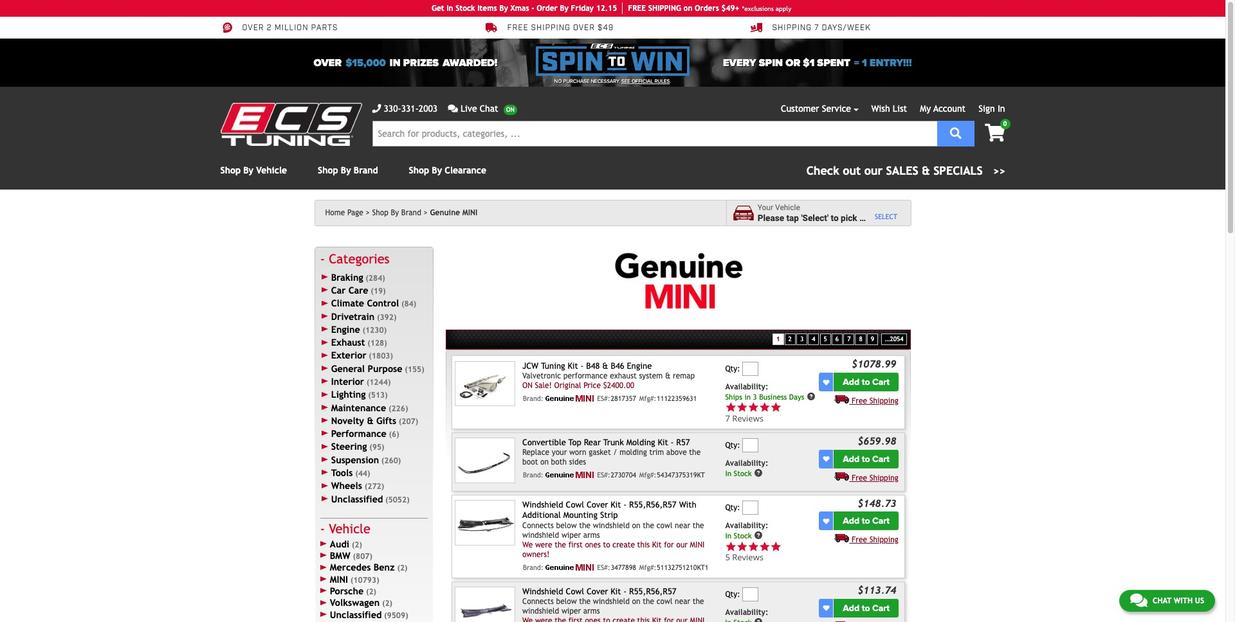 Task type: locate. For each thing, give the bounding box(es) containing it.
select link
[[875, 213, 897, 221]]

free shipping over $49
[[507, 23, 614, 33]]

1 horizontal spatial 2
[[788, 336, 792, 343]]

free shipping image
[[835, 472, 849, 481], [835, 621, 849, 623]]

1 near from the top
[[675, 521, 690, 530]]

on
[[684, 4, 693, 13], [540, 458, 549, 467], [632, 521, 640, 530], [632, 598, 640, 607]]

stock up 5 reviews
[[734, 532, 752, 541]]

general
[[331, 363, 365, 374]]

account
[[933, 104, 966, 114]]

the down 51132751210kt1
[[693, 598, 704, 607]]

*exclusions
[[742, 5, 774, 12]]

by left clearance
[[432, 165, 442, 176]]

1 vertical spatial free shipping image
[[835, 534, 849, 543]]

by for shop by clearance link
[[432, 165, 442, 176]]

shipping for $659.98
[[870, 474, 899, 483]]

4 add to cart from the top
[[843, 603, 890, 614]]

0 vertical spatial in
[[390, 56, 401, 69]]

interior
[[331, 376, 364, 387]]

0 vertical spatial free shipping
[[852, 397, 899, 406]]

climate
[[331, 298, 364, 309]]

1 vertical spatial shop by brand link
[[372, 208, 428, 217]]

your vehicle please tap 'select' to pick a vehicle
[[758, 203, 894, 223]]

suspension
[[331, 455, 379, 466]]

1 r55,r56,r57 from the top
[[629, 500, 677, 510]]

2 arms from the top
[[583, 608, 600, 617]]

question sign image up 5 reviews
[[754, 532, 763, 541]]

1 vertical spatial 7
[[847, 336, 851, 343]]

&
[[922, 164, 930, 178], [602, 361, 608, 371], [665, 372, 671, 381], [367, 416, 373, 426]]

0 vertical spatial 5
[[824, 336, 827, 343]]

2 vertical spatial es#:
[[597, 564, 610, 572]]

your
[[552, 449, 567, 458]]

categories
[[329, 251, 390, 266]]

free shipping image for $1078.99
[[835, 395, 849, 404]]

1 vertical spatial brand
[[401, 208, 421, 217]]

windshield cowl cover kit - r55,r56,r57 link
[[522, 587, 677, 597]]

mini inside the windshield cowl cover kit - r55,r56,r57 with additional mounting strip connects below the windshield on the cowl near the windshield wiper arms we were the first ones to create this kit for our mini owners!
[[690, 541, 705, 550]]

1 below from the top
[[556, 521, 577, 530]]

*exclusions apply link
[[742, 4, 791, 13]]

kit up trim
[[658, 438, 668, 448]]

3 genuine mini - corporate logo image from the top
[[546, 565, 594, 571]]

cart for $1078.99
[[872, 377, 890, 388]]

1 add from the top
[[843, 377, 860, 388]]

1 cover from the top
[[587, 500, 608, 510]]

2 vertical spatial stock
[[734, 532, 752, 541]]

1 horizontal spatial over
[[314, 56, 342, 69]]

es#: down price
[[597, 395, 610, 403]]

1 vertical spatial mfg#:
[[639, 472, 657, 480]]

3 qty: from the top
[[725, 504, 740, 513]]

near inside connects below the windshield on the cowl near the windshield wiper arms
[[675, 598, 690, 607]]

on inside the windshield cowl cover kit - r55,r56,r57 with additional mounting strip connects below the windshield on the cowl near the windshield wiper arms we were the first ones to create this kit for our mini owners!
[[632, 521, 640, 530]]

2 r55,r56,r57 from the top
[[629, 587, 677, 597]]

by down ecs tuning image
[[243, 165, 254, 176]]

mini right 'genuine'
[[462, 208, 478, 217]]

the down windshield cowl cover kit - r55,r56,r57
[[579, 598, 591, 607]]

we
[[522, 541, 533, 550]]

shipping for $1078.99
[[870, 397, 899, 406]]

1 vertical spatial arms
[[583, 608, 600, 617]]

brand for home page
[[401, 208, 421, 217]]

0 horizontal spatial 3
[[753, 393, 757, 402]]

None text field
[[743, 362, 759, 376], [743, 501, 759, 515], [743, 362, 759, 376], [743, 501, 759, 515]]

- up 'performance'
[[581, 361, 584, 371]]

1 genuine mini - corporate logo image from the top
[[546, 396, 594, 402]]

shop by brand
[[318, 165, 378, 176], [372, 208, 421, 217]]

3 cart from the top
[[872, 516, 890, 527]]

2 vertical spatial add to wish list image
[[823, 605, 830, 612]]

0 horizontal spatial engine
[[331, 324, 360, 335]]

free
[[507, 23, 529, 33], [852, 397, 867, 406], [852, 474, 867, 483], [852, 536, 867, 545]]

2 windshield from the top
[[522, 587, 563, 597]]

1 horizontal spatial vehicle
[[329, 522, 370, 536]]

mini
[[462, 208, 478, 217], [690, 541, 705, 550], [330, 574, 348, 585]]

0 horizontal spatial 7
[[725, 413, 730, 424]]

phone image
[[372, 104, 381, 113]]

us
[[1195, 597, 1204, 606]]

(2) up '(807)'
[[352, 541, 362, 550]]

stock left the items
[[456, 4, 475, 13]]

to for $1078.99
[[862, 377, 870, 388]]

items
[[478, 4, 497, 13]]

1 free shipping from the top
[[852, 397, 899, 406]]

remap
[[673, 372, 695, 381]]

kit
[[568, 361, 578, 371], [658, 438, 668, 448], [611, 500, 621, 510], [652, 541, 662, 550], [611, 587, 621, 597]]

3 left business
[[753, 393, 757, 402]]

1 free shipping image from the top
[[835, 395, 849, 404]]

0 vertical spatial brand
[[354, 165, 378, 176]]

3 left "4" in the right of the page
[[800, 336, 804, 343]]

molding
[[620, 449, 647, 458]]

1 vertical spatial mini
[[690, 541, 705, 550]]

0 vertical spatial add to wish list image
[[823, 379, 830, 386]]

cover for windshield cowl cover kit - r55,r56,r57
[[587, 587, 608, 597]]

2 genuine mini - corporate logo image from the top
[[546, 472, 594, 479]]

1 availability: from the top
[[725, 383, 768, 392]]

shipping for $148.73
[[870, 536, 899, 545]]

the down with
[[693, 521, 704, 530]]

shop by brand up home page link on the top left of page
[[318, 165, 378, 176]]

0 vertical spatial es#:
[[597, 395, 610, 403]]

genuine mini - corporate logo image down first
[[546, 565, 594, 571]]

6
[[836, 336, 839, 343]]

on up this
[[632, 521, 640, 530]]

in right sign
[[998, 104, 1005, 114]]

to right the 'ones'
[[603, 541, 610, 550]]

chat right live on the left of page
[[480, 104, 498, 114]]

free for $1078.99
[[852, 397, 867, 406]]

2 horizontal spatial mini
[[690, 541, 705, 550]]

on inside 'convertible top rear trunk molding kit - r57 replace your worn gasket / molding trim above the boot on both sides'
[[540, 458, 549, 467]]

connects down owners!
[[522, 598, 554, 607]]

(207)
[[399, 417, 418, 426]]

shipping down $148.73
[[870, 536, 899, 545]]

'select'
[[801, 213, 829, 223]]

0 vertical spatial question sign image
[[807, 392, 816, 401]]

add for $659.98
[[843, 454, 860, 465]]

1 vertical spatial shop by brand
[[372, 208, 421, 217]]

1 vertical spatial 1
[[776, 336, 780, 343]]

9
[[871, 336, 874, 343]]

1 vertical spatial 3
[[753, 393, 757, 402]]

0 vertical spatial mini
[[462, 208, 478, 217]]

0 vertical spatial wiper
[[562, 531, 581, 540]]

near inside the windshield cowl cover kit - r55,r56,r57 with additional mounting strip connects below the windshield on the cowl near the windshield wiper arms we were the first ones to create this kit for our mini owners!
[[675, 521, 690, 530]]

qty: up ships
[[725, 365, 740, 374]]

1 es#: from the top
[[597, 395, 610, 403]]

1 vertical spatial stock
[[734, 470, 752, 479]]

to down the $113.74
[[862, 603, 870, 614]]

cowl up for
[[657, 521, 673, 530]]

cart down $1078.99
[[872, 377, 890, 388]]

qty: right with
[[725, 504, 740, 513]]

1 horizontal spatial 3
[[800, 336, 804, 343]]

7 for 7 reviews
[[725, 413, 730, 424]]

shop by brand link for home page
[[372, 208, 428, 217]]

2 connects from the top
[[522, 598, 554, 607]]

1 vertical spatial over
[[314, 56, 342, 69]]

r55,r56,r57 down es#: 3477898 mfg#: 51132751210kt1
[[629, 587, 677, 597]]

molding
[[626, 438, 655, 448]]

qty: for $113.74
[[725, 591, 740, 600]]

1 mfg#: from the top
[[639, 395, 657, 403]]

shop by brand for home page
[[372, 208, 421, 217]]

by for shop by brand 'link' corresponding to home page
[[391, 208, 399, 217]]

stock down 7 reviews
[[734, 470, 752, 479]]

1 horizontal spatial 7
[[814, 23, 819, 33]]

2 add from the top
[[843, 454, 860, 465]]

tuning
[[541, 361, 565, 371]]

2 add to cart from the top
[[843, 454, 890, 465]]

cowl down es#: 3477898 mfg#: 51132751210kt1
[[657, 598, 673, 607]]

availability: down 7 reviews
[[725, 460, 768, 469]]

2 cowl from the top
[[657, 598, 673, 607]]

1 vertical spatial vehicle
[[775, 203, 800, 212]]

0 vertical spatial brand:
[[523, 395, 544, 403]]

1 vertical spatial engine
[[627, 361, 652, 371]]

add to cart button for $659.98
[[834, 450, 899, 469]]

2 cover from the top
[[587, 587, 608, 597]]

wiper up first
[[562, 531, 581, 540]]

genuine mini - corporate logo image down the original
[[546, 396, 594, 402]]

a
[[860, 213, 864, 223]]

1 wiper from the top
[[562, 531, 581, 540]]

kit up connects below the windshield on the cowl near the windshield wiper arms
[[611, 587, 621, 597]]

customer
[[781, 104, 819, 114]]

add right add to wish list image
[[843, 454, 860, 465]]

1 vertical spatial below
[[556, 598, 577, 607]]

- down the 2730704
[[624, 500, 627, 510]]

2 reviews from the top
[[732, 552, 764, 564]]

0 vertical spatial r55,r56,r57
[[629, 500, 677, 510]]

cowl inside the windshield cowl cover kit - r55,r56,r57 with additional mounting strip connects below the windshield on the cowl near the windshield wiper arms we were the first ones to create this kit for our mini owners!
[[566, 500, 584, 510]]

1 horizontal spatial in
[[745, 393, 751, 402]]

1 vertical spatial cowl
[[657, 598, 673, 607]]

windshield down strip
[[593, 521, 630, 530]]

ship
[[648, 4, 664, 13]]

2 7 reviews link from the top
[[725, 413, 782, 424]]

0 vertical spatial genuine mini - corporate logo image
[[546, 396, 594, 402]]

add down $1078.99
[[843, 377, 860, 388]]

(807)
[[353, 553, 372, 562]]

0 horizontal spatial chat
[[480, 104, 498, 114]]

0 horizontal spatial in
[[390, 56, 401, 69]]

engine up exhaust
[[331, 324, 360, 335]]

(1244)
[[367, 378, 391, 387]]

in inside availability: ships in 3 business days
[[745, 393, 751, 402]]

1 windshield from the top
[[522, 500, 563, 510]]

free shipping for $1078.99
[[852, 397, 899, 406]]

1 vertical spatial unclassified
[[330, 610, 382, 621]]

arms up the 'ones'
[[583, 531, 600, 540]]

my
[[920, 104, 931, 114]]

1 vertical spatial add to wish list image
[[823, 518, 830, 525]]

ecs tuning 'spin to win' contest logo image
[[536, 44, 689, 76]]

0 horizontal spatial brand
[[354, 165, 378, 176]]

shop by clearance link
[[409, 165, 486, 176]]

3 add to cart from the top
[[843, 516, 890, 527]]

11122359631
[[657, 395, 697, 403]]

availability: for the right question sign icon
[[725, 383, 768, 392]]

add to cart for $659.98
[[843, 454, 890, 465]]

2 wiper from the top
[[562, 608, 581, 617]]

availability: up 5 reviews
[[725, 522, 768, 531]]

shop by clearance
[[409, 165, 486, 176]]

cover up strip
[[587, 500, 608, 510]]

engine inside jcw tuning kit - b48 & b46 engine valvetronic performance exhaust system & remap on sale!  original price $2400.00
[[627, 361, 652, 371]]

1 add to cart button from the top
[[834, 373, 899, 392]]

comments image
[[448, 104, 458, 113]]

add to cart button down the $113.74
[[834, 599, 899, 618]]

- left the r57 at the right bottom of page
[[671, 438, 674, 448]]

cart down $148.73
[[872, 516, 890, 527]]

brand: for 7 reviews
[[523, 395, 544, 403]]

wiper
[[562, 531, 581, 540], [562, 608, 581, 617]]

1 inside 'link'
[[776, 336, 780, 343]]

brand for shop by vehicle
[[354, 165, 378, 176]]

es#3477898 - 51132751210kt1 - windshield cowl cover kit - r55,r56,r57 with additional mounting strip - connects below the windshield on the cowl near the windshield wiper arms - genuine mini - mini image
[[455, 500, 515, 546]]

over for over $15,000 in prizes
[[314, 56, 342, 69]]

genuine mini
[[430, 208, 478, 217]]

qty: down 5 reviews
[[725, 591, 740, 600]]

0 horizontal spatial mini
[[330, 574, 348, 585]]

unclassified down volkswagen
[[330, 610, 382, 621]]

add to wish list image
[[823, 379, 830, 386], [823, 518, 830, 525], [823, 605, 830, 612]]

1 horizontal spatial mini
[[462, 208, 478, 217]]

2 below from the top
[[556, 598, 577, 607]]

add to cart button down $148.73
[[834, 512, 899, 531]]

add to cart down the $113.74
[[843, 603, 890, 614]]

4 add from the top
[[843, 603, 860, 614]]

3 inside availability: ships in 3 business days
[[753, 393, 757, 402]]

0 vertical spatial vehicle
[[256, 165, 287, 176]]

331-
[[401, 104, 419, 114]]

3 brand: from the top
[[523, 564, 544, 572]]

add down $148.73
[[843, 516, 860, 527]]

kit inside jcw tuning kit - b48 & b46 engine valvetronic performance exhaust system & remap on sale!  original price $2400.00
[[568, 361, 578, 371]]

shop by brand for shop by vehicle
[[318, 165, 378, 176]]

0 vertical spatial engine
[[331, 324, 360, 335]]

1 horizontal spatial brand
[[401, 208, 421, 217]]

convertible top rear trunk molding kit - r57 replace your worn gasket / molding trim above the boot on both sides
[[522, 438, 701, 467]]

add to cart button down $659.98
[[834, 450, 899, 469]]

1 cowl from the top
[[566, 500, 584, 510]]

1 vertical spatial question sign image
[[754, 532, 763, 541]]

(84)
[[401, 300, 416, 309]]

3 es#: from the top
[[597, 564, 610, 572]]

3 add to cart button from the top
[[834, 512, 899, 531]]

1 cart from the top
[[872, 377, 890, 388]]

es#: left 3477898
[[597, 564, 610, 572]]

1 vertical spatial cover
[[587, 587, 608, 597]]

shipping up $148.73
[[870, 474, 899, 483]]

None text field
[[743, 439, 759, 453], [743, 588, 759, 602], [743, 439, 759, 453], [743, 588, 759, 602]]

7 for 7 link
[[847, 336, 851, 343]]

7 inside 'link'
[[814, 23, 819, 33]]

on down the replace
[[540, 458, 549, 467]]

or
[[786, 56, 801, 69]]

2 left 3 link
[[788, 336, 792, 343]]

star image
[[737, 402, 748, 413], [759, 402, 770, 413], [770, 402, 782, 413], [748, 541, 759, 553], [759, 541, 770, 553]]

2003
[[419, 104, 438, 114]]

near down 51132751210kt1
[[675, 598, 690, 607]]

free shipping down $1078.99
[[852, 397, 899, 406]]

(9509)
[[384, 612, 408, 621]]

unclassified down wheels
[[331, 494, 383, 505]]

1 availability: in stock from the top
[[725, 460, 768, 479]]

near up the our
[[675, 521, 690, 530]]

first
[[568, 541, 583, 550]]

add to cart for $113.74
[[843, 603, 890, 614]]

wiper inside connects below the windshield on the cowl near the windshield wiper arms
[[562, 608, 581, 617]]

brand left 'genuine'
[[401, 208, 421, 217]]

in right ships
[[745, 393, 751, 402]]

2 free shipping from the top
[[852, 474, 899, 483]]

0 vertical spatial cowl
[[566, 500, 584, 510]]

b48
[[586, 361, 600, 371]]

2 availability: in stock from the top
[[725, 522, 768, 541]]

3 availability: from the top
[[725, 522, 768, 531]]

0 horizontal spatial over
[[242, 23, 264, 33]]

cart
[[872, 377, 890, 388], [872, 454, 890, 465], [872, 516, 890, 527], [872, 603, 890, 614]]

1 qty: from the top
[[725, 365, 740, 374]]

free shipping up $148.73
[[852, 474, 899, 483]]

unclassified inside categories braking (284) car care (19) climate control (84) drivetrain (392) engine (1230) exhaust (128) exterior (1803) general purpose (155) interior (1244) lighting (513) maintenance (226) novelty & gifts (207) performance (6) steering (95) suspension (260) tools (44) wheels (272) unclassified (5052)
[[331, 494, 383, 505]]

0 horizontal spatial 1
[[776, 336, 780, 343]]

mfg#: for 5 reviews
[[639, 564, 657, 572]]

shop by brand link right 'page'
[[372, 208, 428, 217]]

1 brand: from the top
[[523, 395, 544, 403]]

1 vertical spatial availability: in stock
[[725, 522, 768, 541]]

1 add to wish list image from the top
[[823, 379, 830, 386]]

7 link
[[844, 334, 855, 346]]

cowl up connects below the windshield on the cowl near the windshield wiper arms
[[566, 587, 584, 597]]

es#: for 5 reviews
[[597, 564, 610, 572]]

on
[[522, 381, 533, 390]]

2 cart from the top
[[872, 454, 890, 465]]

2 qty: from the top
[[725, 441, 740, 450]]

3 inside 3 link
[[800, 336, 804, 343]]

4 qty: from the top
[[725, 591, 740, 600]]

below
[[556, 521, 577, 530], [556, 598, 577, 607]]

3 mfg#: from the top
[[639, 564, 657, 572]]

0 vertical spatial free shipping image
[[835, 472, 849, 481]]

0 vertical spatial question sign image
[[754, 469, 763, 478]]

connects down additional
[[522, 521, 554, 530]]

to for $148.73
[[862, 516, 870, 527]]

windshield cowl cover kit - r55,r56,r57
[[522, 587, 677, 597]]

4 add to cart button from the top
[[834, 599, 899, 618]]

over for over 2 million parts
[[242, 23, 264, 33]]

ecs tuning image
[[220, 103, 362, 146]]

0 horizontal spatial vehicle
[[256, 165, 287, 176]]

0 vertical spatial shop by brand link
[[318, 165, 378, 176]]

wheels
[[331, 481, 362, 492]]

cover up connects below the windshield on the cowl near the windshield wiper arms
[[587, 587, 608, 597]]

1 horizontal spatial 5
[[824, 336, 827, 343]]

mfg#: down this
[[639, 564, 657, 572]]

windshield for windshield cowl cover kit - r55,r56,r57 with additional mounting strip connects below the windshield on the cowl near the windshield wiper arms we were the first ones to create this kit for our mini owners!
[[522, 500, 563, 510]]

0 vertical spatial 3
[[800, 336, 804, 343]]

qty: for $659.98
[[725, 441, 740, 450]]

1 vertical spatial connects
[[522, 598, 554, 607]]

the down the r57 at the right bottom of page
[[689, 449, 701, 458]]

question sign image
[[807, 392, 816, 401], [754, 619, 763, 623]]

0 vertical spatial windshield
[[522, 500, 563, 510]]

brand:
[[523, 395, 544, 403], [523, 472, 544, 480], [523, 564, 544, 572]]

1 horizontal spatial question sign image
[[807, 392, 816, 401]]

2 near from the top
[[675, 598, 690, 607]]

0 vertical spatial arms
[[583, 531, 600, 540]]

shop by brand link for shop by vehicle
[[318, 165, 378, 176]]

2 cowl from the top
[[566, 587, 584, 597]]

1 vertical spatial reviews
[[732, 552, 764, 564]]

2 availability: from the top
[[725, 460, 768, 469]]

2 left million
[[267, 23, 272, 33]]

price
[[584, 381, 601, 390]]

to down $659.98
[[862, 454, 870, 465]]

add to cart down $148.73
[[843, 516, 890, 527]]

0 vertical spatial unclassified
[[331, 494, 383, 505]]

windshield down owners!
[[522, 587, 563, 597]]

Search text field
[[372, 121, 937, 147]]

windshield up additional
[[522, 500, 563, 510]]

0 vertical spatial 1
[[862, 56, 867, 69]]

by up home page link on the top left of page
[[341, 165, 351, 176]]

2 add to cart button from the top
[[834, 450, 899, 469]]

0 vertical spatial below
[[556, 521, 577, 530]]

cart down the $113.74
[[872, 603, 890, 614]]

1 vertical spatial es#:
[[597, 472, 610, 480]]

with
[[679, 500, 697, 510]]

9 link
[[867, 334, 878, 346]]

3 add from the top
[[843, 516, 860, 527]]

entry!!!
[[870, 56, 912, 69]]

0 vertical spatial reviews
[[732, 413, 764, 424]]

es#:
[[597, 395, 610, 403], [597, 472, 610, 480], [597, 564, 610, 572]]

above
[[666, 449, 687, 458]]

1 add to cart from the top
[[843, 377, 890, 388]]

r55,r56,r57 inside the windshield cowl cover kit - r55,r56,r57 with additional mounting strip connects below the windshield on the cowl near the windshield wiper arms we were the first ones to create this kit for our mini owners!
[[629, 500, 677, 510]]

2 horizontal spatial vehicle
[[775, 203, 800, 212]]

shipping down apply
[[772, 23, 812, 33]]

create
[[613, 541, 635, 550]]

1 left 2 link
[[776, 336, 780, 343]]

in left prizes
[[390, 56, 401, 69]]

2 free shipping image from the top
[[835, 534, 849, 543]]

1 vertical spatial near
[[675, 598, 690, 607]]

1 vertical spatial r55,r56,r57
[[629, 587, 677, 597]]

1 vertical spatial brand:
[[523, 472, 544, 480]]

availability: inside availability: ships in 3 business days
[[725, 383, 768, 392]]

availability: in stock down 7 reviews
[[725, 460, 768, 479]]

1 horizontal spatial engine
[[627, 361, 652, 371]]

windshield inside the windshield cowl cover kit - r55,r56,r57 with additional mounting strip connects below the windshield on the cowl near the windshield wiper arms we were the first ones to create this kit for our mini owners!
[[522, 500, 563, 510]]

question sign image
[[754, 469, 763, 478], [754, 532, 763, 541]]

0 vertical spatial cowl
[[657, 521, 673, 530]]

vehicle up "audi"
[[329, 522, 370, 536]]

add to wish list image for $148.73
[[823, 518, 830, 525]]

0 vertical spatial mfg#:
[[639, 395, 657, 403]]

1 vertical spatial free shipping
[[852, 474, 899, 483]]

free up $148.73
[[852, 474, 867, 483]]

1 arms from the top
[[583, 531, 600, 540]]

purpose
[[368, 363, 402, 374]]

windshield right es#2581934 - 51132751210kt - windshield cowl cover kit - r55,r56,r57 - connects below the windshield on the cowl near the windshield wiper arms - genuine mini - mini image
[[522, 608, 559, 617]]

by
[[499, 4, 508, 13], [560, 4, 569, 13], [243, 165, 254, 176], [341, 165, 351, 176], [432, 165, 442, 176], [391, 208, 399, 217]]

qty: down 7 reviews
[[725, 441, 740, 450]]

2 horizontal spatial 7
[[847, 336, 851, 343]]

1 vertical spatial 5
[[725, 552, 730, 564]]

1 vertical spatial in
[[745, 393, 751, 402]]

3 free shipping from the top
[[852, 536, 899, 545]]

2 vertical spatial mini
[[330, 574, 348, 585]]

original
[[554, 381, 581, 390]]

cover inside the windshield cowl cover kit - r55,r56,r57 with additional mounting strip connects below the windshield on the cowl near the windshield wiper arms we were the first ones to create this kit for our mini owners!
[[587, 500, 608, 510]]

(19)
[[371, 287, 386, 296]]

1 horizontal spatial chat
[[1153, 597, 1172, 606]]

(1803)
[[369, 352, 393, 361]]

search image
[[950, 127, 962, 139]]

genuine mini - corporate logo image
[[546, 396, 594, 402], [546, 472, 594, 479], [546, 565, 594, 571]]

2 vertical spatial free shipping
[[852, 536, 899, 545]]

free shipping image
[[835, 395, 849, 404], [835, 534, 849, 543]]

to down $1078.99
[[862, 377, 870, 388]]

system
[[639, 372, 663, 381]]

- up connects below the windshield on the cowl near the windshield wiper arms
[[624, 587, 627, 597]]

7 reviews link down business
[[725, 402, 817, 424]]

over left million
[[242, 23, 264, 33]]

to inside the windshield cowl cover kit - r55,r56,r57 with additional mounting strip connects below the windshield on the cowl near the windshield wiper arms we were the first ones to create this kit for our mini owners!
[[603, 541, 610, 550]]

please
[[758, 213, 784, 223]]

cowl
[[657, 521, 673, 530], [657, 598, 673, 607]]

0 vertical spatial cover
[[587, 500, 608, 510]]

brand up 'page'
[[354, 165, 378, 176]]

0 vertical spatial over
[[242, 23, 264, 33]]

2 add to wish list image from the top
[[823, 518, 830, 525]]

shop by vehicle link
[[220, 165, 287, 176]]

the down es#: 3477898 mfg#: 51132751210kt1
[[643, 598, 654, 607]]

windshield for windshield cowl cover kit - r55,r56,r57
[[522, 587, 563, 597]]

2 5 reviews link from the top
[[725, 552, 782, 564]]

on right ping
[[684, 4, 693, 13]]

gifts
[[376, 416, 396, 426]]

2 vertical spatial brand:
[[523, 564, 544, 572]]

1 vertical spatial cowl
[[566, 587, 584, 597]]

add to wish list image for $113.74
[[823, 605, 830, 612]]

es#: for 7 reviews
[[597, 395, 610, 403]]

star image
[[725, 402, 737, 413], [748, 402, 759, 413], [725, 541, 737, 553], [737, 541, 748, 553], [770, 541, 782, 553]]

1 connects from the top
[[522, 521, 554, 530]]

- inside jcw tuning kit - b48 & b46 engine valvetronic performance exhaust system & remap on sale!  original price $2400.00
[[581, 361, 584, 371]]

0 vertical spatial 7
[[814, 23, 819, 33]]

1 cowl from the top
[[657, 521, 673, 530]]

shipping
[[531, 23, 571, 33]]

$1
[[803, 56, 815, 69]]

es#2817357 - 11122359631 - jcw tuning kit - b48 & b46 engine  - valvetronic performance exhaust system & remap - genuine mini - mini image
[[455, 361, 515, 407]]

free for $148.73
[[852, 536, 867, 545]]

3 add to wish list image from the top
[[823, 605, 830, 612]]

reviews for 7 reviews
[[732, 413, 764, 424]]

to for $659.98
[[862, 454, 870, 465]]

1 reviews from the top
[[732, 413, 764, 424]]

get in stock items by xmas - order by friday 12.15
[[432, 4, 617, 13]]

below inside connects below the windshield on the cowl near the windshield wiper arms
[[556, 598, 577, 607]]

free for $659.98
[[852, 474, 867, 483]]

(1230)
[[362, 326, 387, 335]]

spin
[[759, 56, 783, 69]]

0 vertical spatial free shipping image
[[835, 395, 849, 404]]

4 cart from the top
[[872, 603, 890, 614]]

5
[[824, 336, 827, 343], [725, 552, 730, 564]]

2 vertical spatial 7
[[725, 413, 730, 424]]

(6)
[[389, 431, 399, 440]]

0 vertical spatial connects
[[522, 521, 554, 530]]



Task type: vqa. For each thing, say whether or not it's contained in the screenshot.


Task type: describe. For each thing, give the bounding box(es) containing it.
cover for windshield cowl cover kit - r55,r56,r57 with additional mounting strip connects below the windshield on the cowl near the windshield wiper arms we were the first ones to create this kit for our mini owners!
[[587, 500, 608, 510]]

genuine mini - corporate logo image for 7 reviews
[[546, 396, 594, 402]]

0 link
[[975, 119, 1010, 143]]

4 link
[[808, 334, 819, 346]]

your
[[758, 203, 773, 212]]

(260)
[[381, 457, 401, 466]]

kit inside 'convertible top rear trunk molding kit - r57 replace your worn gasket / molding trim above the boot on both sides'
[[658, 438, 668, 448]]

1 free shipping image from the top
[[835, 472, 849, 481]]

cowl inside the windshield cowl cover kit - r55,r56,r57 with additional mounting strip connects below the windshield on the cowl near the windshield wiper arms we were the first ones to create this kit for our mini owners!
[[657, 521, 673, 530]]

sale!
[[535, 381, 552, 390]]

availability: for first question sign image from the top of the page
[[725, 460, 768, 469]]

kit up strip
[[611, 500, 621, 510]]

add to cart for $148.73
[[843, 516, 890, 527]]

8 link
[[855, 334, 866, 346]]

$49+
[[721, 4, 740, 13]]

by for the shop by vehicle link
[[243, 165, 254, 176]]

- inside 'convertible top rear trunk molding kit - r57 replace your worn gasket / molding trim above the boot on both sides'
[[671, 438, 674, 448]]

orders
[[695, 4, 719, 13]]

in for prizes
[[390, 56, 401, 69]]

& inside categories braking (284) car care (19) climate control (84) drivetrain (392) engine (1230) exhaust (128) exterior (1803) general purpose (155) interior (1244) lighting (513) maintenance (226) novelty & gifts (207) performance (6) steering (95) suspension (260) tools (44) wheels (272) unclassified (5052)
[[367, 416, 373, 426]]

2 link
[[785, 334, 796, 346]]

reviews for 5 reviews
[[732, 552, 764, 564]]

genuine
[[430, 208, 460, 217]]

54347375319kt
[[657, 472, 705, 480]]

live chat
[[461, 104, 498, 114]]

kit left for
[[652, 541, 662, 550]]

gasket
[[589, 449, 611, 458]]

shipping inside shipping 7 days/week 'link'
[[772, 23, 812, 33]]

novelty
[[331, 416, 364, 426]]

8
[[859, 336, 863, 343]]

add to cart for $1078.99
[[843, 377, 890, 388]]

& inside "link"
[[922, 164, 930, 178]]

customer service
[[781, 104, 851, 114]]

5 for 5
[[824, 336, 827, 343]]

free shipping for $659.98
[[852, 474, 899, 483]]

to for $113.74
[[862, 603, 870, 614]]

steering
[[331, 442, 367, 453]]

rules
[[655, 78, 670, 84]]

2 mfg#: from the top
[[639, 472, 657, 480]]

…2054 link
[[881, 334, 907, 346]]

unclassified inside vehicle audi (2) bmw (807) mercedes benz (2) mini (10793) porsche (2) volkswagen (2) unclassified (9509)
[[330, 610, 382, 621]]

(392)
[[377, 313, 397, 322]]

.
[[670, 78, 671, 84]]

1 link
[[772, 334, 784, 346]]

1 5 reviews link from the top
[[725, 541, 817, 564]]

engine inside categories braking (284) car care (19) climate control (84) drivetrain (392) engine (1230) exhaust (128) exterior (1803) general purpose (155) interior (1244) lighting (513) maintenance (226) novelty & gifts (207) performance (6) steering (95) suspension (260) tools (44) wheels (272) unclassified (5052)
[[331, 324, 360, 335]]

arms inside connects below the windshield on the cowl near the windshield wiper arms
[[583, 608, 600, 617]]

additional
[[522, 511, 561, 521]]

benz
[[374, 563, 395, 573]]

care
[[349, 285, 368, 296]]

the left first
[[555, 541, 566, 550]]

availability: for 1st question sign image from the bottom
[[725, 522, 768, 531]]

r55,r56,r57 for windshield cowl cover kit - r55,r56,r57
[[629, 587, 677, 597]]

0 vertical spatial stock
[[456, 4, 475, 13]]

& left remap
[[665, 372, 671, 381]]

(2) up (9509)
[[382, 600, 392, 609]]

categories braking (284) car care (19) climate control (84) drivetrain (392) engine (1230) exhaust (128) exterior (1803) general purpose (155) interior (1244) lighting (513) maintenance (226) novelty & gifts (207) performance (6) steering (95) suspension (260) tools (44) wheels (272) unclassified (5052)
[[329, 251, 424, 505]]

trunk
[[603, 438, 624, 448]]

availability: in stock for 1st question sign image from the bottom
[[725, 522, 768, 541]]

trim
[[649, 449, 664, 458]]

every
[[723, 56, 756, 69]]

free shipping image for $148.73
[[835, 534, 849, 543]]

by for shop by brand 'link' related to shop by vehicle
[[341, 165, 351, 176]]

7 reviews
[[725, 413, 764, 424]]

were
[[535, 541, 552, 550]]

owners!
[[522, 550, 550, 559]]

sign
[[979, 104, 995, 114]]

0 horizontal spatial 2
[[267, 23, 272, 33]]

connects below the windshield on the cowl near the windshield wiper arms
[[522, 598, 704, 617]]

es#2730704 - 54347375319kt - convertible top rear trunk molding kit - r57 - replace your worn gasket / molding trim above the boot on both sides - genuine mini - mini image
[[455, 438, 515, 484]]

2 es#: from the top
[[597, 472, 610, 480]]

availability: in stock for first question sign image from the top of the page
[[725, 460, 768, 479]]

cowl for windshield cowl cover kit - r55,r56,r57 with additional mounting strip connects below the windshield on the cowl near the windshield wiper arms we were the first ones to create this kit for our mini owners!
[[566, 500, 584, 510]]

free down xmas
[[507, 23, 529, 33]]

/
[[613, 449, 617, 458]]

(128)
[[367, 339, 387, 348]]

on inside connects below the windshield on the cowl near the windshield wiper arms
[[632, 598, 640, 607]]

xmas
[[510, 4, 529, 13]]

lighting
[[331, 389, 366, 400]]

add for $113.74
[[843, 603, 860, 614]]

windshield down windshield cowl cover kit - r55,r56,r57
[[593, 598, 630, 607]]

(155)
[[405, 365, 424, 374]]

3 link
[[796, 334, 807, 346]]

over
[[573, 23, 595, 33]]

braking
[[331, 272, 363, 283]]

1 question sign image from the top
[[754, 469, 763, 478]]

& left b46
[[602, 361, 608, 371]]

2 free shipping image from the top
[[835, 621, 849, 623]]

brand: for 5 reviews
[[523, 564, 544, 572]]

stock for first question sign image from the top of the page
[[734, 470, 752, 479]]

qty: for $1078.99
[[725, 365, 740, 374]]

get
[[432, 4, 444, 13]]

live
[[461, 104, 477, 114]]

select
[[875, 213, 897, 221]]

- inside the windshield cowl cover kit - r55,r56,r57 with additional mounting strip connects below the windshield on the cowl near the windshield wiper arms we were the first ones to create this kit for our mini owners!
[[624, 500, 627, 510]]

replace
[[522, 449, 549, 458]]

0 vertical spatial chat
[[480, 104, 498, 114]]

live chat link
[[448, 102, 517, 116]]

volkswagen
[[330, 598, 380, 609]]

2730704
[[611, 472, 636, 480]]

see official rules link
[[622, 78, 670, 86]]

(10793)
[[351, 576, 379, 585]]

no
[[554, 78, 562, 84]]

the down mounting
[[579, 521, 591, 530]]

$113.74
[[858, 585, 897, 596]]

our
[[676, 541, 688, 550]]

1 7 reviews link from the top
[[725, 402, 817, 424]]

comments image
[[1130, 593, 1148, 609]]

es#2581934 - 51132751210kt - windshield cowl cover kit - r55,r56,r57 - connects below the windshield on the cowl near the windshield wiper arms - genuine mini - mini image
[[455, 587, 515, 623]]

car
[[331, 285, 346, 296]]

free
[[628, 4, 646, 13]]

r55,r56,r57 for windshield cowl cover kit - r55,r56,r57 with additional mounting strip connects below the windshield on the cowl near the windshield wiper arms we were the first ones to create this kit for our mini owners!
[[629, 500, 677, 510]]

r57
[[676, 438, 690, 448]]

chat with us link
[[1119, 591, 1215, 612]]

(2) right 'benz'
[[397, 564, 408, 573]]

stock for 1st question sign image from the bottom
[[734, 532, 752, 541]]

- right xmas
[[532, 4, 534, 13]]

in for 3
[[745, 393, 751, 402]]

es#: 2730704 mfg#: 54347375319kt
[[597, 472, 705, 480]]

connects inside the windshield cowl cover kit - r55,r56,r57 with additional mounting strip connects below the windshield on the cowl near the windshield wiper arms we were the first ones to create this kit for our mini owners!
[[522, 521, 554, 530]]

vehicle inside vehicle audi (2) bmw (807) mercedes benz (2) mini (10793) porsche (2) volkswagen (2) unclassified (9509)
[[329, 522, 370, 536]]

genuine mini - corporate logo image for 5 reviews
[[546, 565, 594, 571]]

mini inside vehicle audi (2) bmw (807) mercedes benz (2) mini (10793) porsche (2) volkswagen (2) unclassified (9509)
[[330, 574, 348, 585]]

cowl for windshield cowl cover kit - r55,r56,r57
[[566, 587, 584, 597]]

in right get
[[447, 4, 453, 13]]

1 vertical spatial 2
[[788, 336, 792, 343]]

exterior
[[331, 350, 366, 361]]

my account link
[[920, 104, 966, 114]]

shipping 7 days/week link
[[750, 22, 871, 33]]

the inside 'convertible top rear trunk molding kit - r57 replace your worn gasket / molding trim above the boot on both sides'
[[689, 449, 701, 458]]

2 question sign image from the top
[[754, 532, 763, 541]]

to inside your vehicle please tap 'select' to pick a vehicle
[[831, 213, 839, 223]]

2817357
[[611, 395, 636, 403]]

jcw tuning kit - b48 & b46 engine valvetronic performance exhaust system & remap on sale!  original price $2400.00
[[522, 361, 695, 390]]

see
[[622, 78, 630, 84]]

0 horizontal spatial question sign image
[[754, 619, 763, 623]]

add for $1078.99
[[843, 377, 860, 388]]

the up this
[[643, 521, 654, 530]]

add to cart button for $148.73
[[834, 512, 899, 531]]

2 brand: from the top
[[523, 472, 544, 480]]

5 for 5 reviews
[[725, 552, 730, 564]]

vehicle inside your vehicle please tap 'select' to pick a vehicle
[[775, 203, 800, 212]]

mercedes
[[330, 563, 371, 573]]

mounting
[[563, 511, 598, 521]]

add to wish list image
[[823, 456, 830, 463]]

arms inside the windshield cowl cover kit - r55,r56,r57 with additional mounting strip connects below the windshield on the cowl near the windshield wiper arms we were the first ones to create this kit for our mini owners!
[[583, 531, 600, 540]]

my account
[[920, 104, 966, 114]]

1 vertical spatial chat
[[1153, 597, 1172, 606]]

free shipping over $49 link
[[485, 22, 614, 33]]

cart for $113.74
[[872, 603, 890, 614]]

by left xmas
[[499, 4, 508, 13]]

free shipping for $148.73
[[852, 536, 899, 545]]

below inside the windshield cowl cover kit - r55,r56,r57 with additional mounting strip connects below the windshield on the cowl near the windshield wiper arms we were the first ones to create this kit for our mini owners!
[[556, 521, 577, 530]]

convertible top rear trunk molding kit - r57 link
[[522, 438, 690, 448]]

in right 54347375319kt
[[725, 470, 732, 479]]

shopping cart image
[[985, 124, 1005, 142]]

audi
[[330, 539, 349, 550]]

0
[[1003, 120, 1007, 127]]

qty: for $148.73
[[725, 504, 740, 513]]

wish list link
[[871, 104, 907, 114]]

add to cart button for $1078.99
[[834, 373, 899, 392]]

add to cart button for $113.74
[[834, 599, 899, 618]]

by right order
[[560, 4, 569, 13]]

cowl inside connects below the windshield on the cowl near the windshield wiper arms
[[657, 598, 673, 607]]

mfg#: for 7 reviews
[[639, 395, 657, 403]]

in up 5 reviews
[[725, 532, 732, 541]]

ping
[[664, 4, 681, 13]]

4 availability: from the top
[[725, 609, 768, 618]]

connects inside connects below the windshield on the cowl near the windshield wiper arms
[[522, 598, 554, 607]]

over 2 million parts link
[[220, 22, 338, 33]]

add to wish list image for $1078.99
[[823, 379, 830, 386]]

…2054
[[885, 336, 904, 343]]

$49
[[598, 23, 614, 33]]

add for $148.73
[[843, 516, 860, 527]]

cart for $659.98
[[872, 454, 890, 465]]

wiper inside the windshield cowl cover kit - r55,r56,r57 with additional mounting strip connects below the windshield on the cowl near the windshield wiper arms we were the first ones to create this kit for our mini owners!
[[562, 531, 581, 540]]

ones
[[585, 541, 601, 550]]

windshield up were at the left bottom
[[522, 531, 559, 540]]

1 horizontal spatial 1
[[862, 56, 867, 69]]

(2) down "(10793)" at bottom left
[[366, 588, 376, 597]]

cart for $148.73
[[872, 516, 890, 527]]



